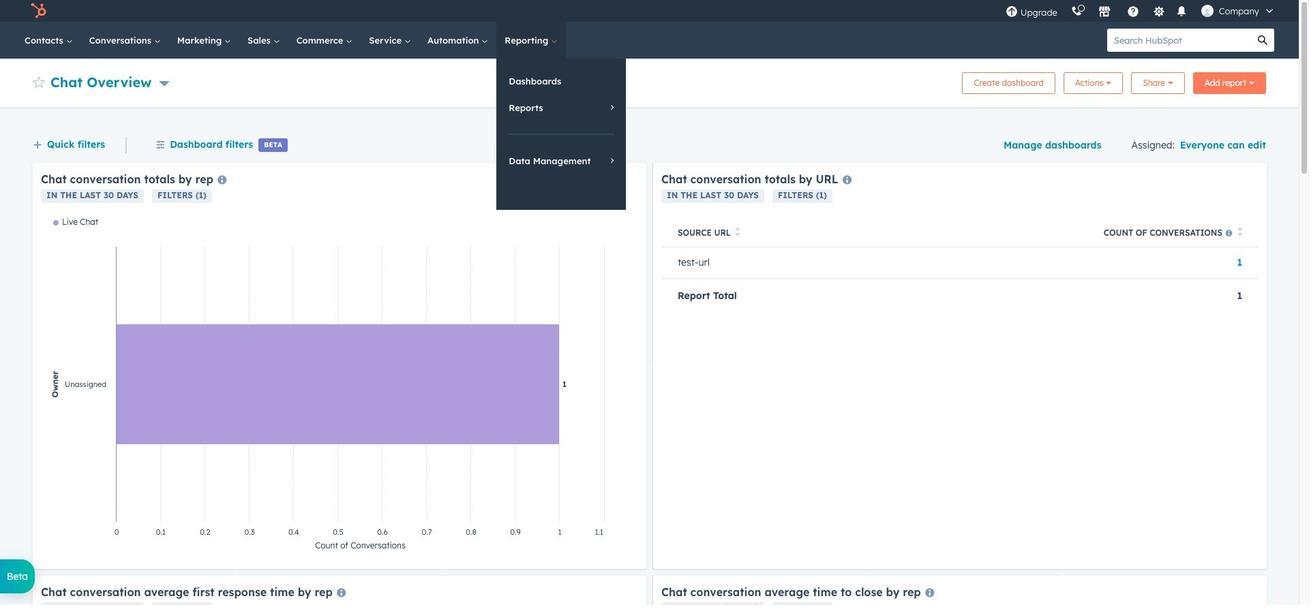 Task type: describe. For each thing, give the bounding box(es) containing it.
toggle series visibility region
[[53, 217, 98, 227]]

chat conversation average time to close by rep element
[[653, 576, 1267, 606]]

chat conversation totals by rep element
[[33, 163, 647, 570]]

chat conversation average first response time by rep element
[[33, 576, 647, 606]]

2 press to sort. image from the left
[[1238, 227, 1243, 237]]

2 press to sort. element from the left
[[1238, 227, 1243, 239]]

1 press to sort. image from the left
[[735, 227, 740, 237]]

jacob simon image
[[1202, 5, 1214, 17]]



Task type: locate. For each thing, give the bounding box(es) containing it.
0 horizontal spatial press to sort. image
[[735, 227, 740, 237]]

banner
[[33, 68, 1267, 94]]

press to sort. image
[[735, 227, 740, 237], [1238, 227, 1243, 237]]

menu
[[999, 0, 1283, 22]]

interactive chart image
[[41, 217, 638, 561]]

press to sort. element
[[735, 227, 740, 239], [1238, 227, 1243, 239]]

1 horizontal spatial press to sort. element
[[1238, 227, 1243, 239]]

chat conversation totals by url element
[[653, 163, 1267, 570]]

0 horizontal spatial press to sort. element
[[735, 227, 740, 239]]

marketplaces image
[[1099, 6, 1111, 18]]

reporting menu
[[497, 59, 626, 210]]

1 horizontal spatial press to sort. image
[[1238, 227, 1243, 237]]

Search HubSpot search field
[[1108, 29, 1252, 52]]

1 press to sort. element from the left
[[735, 227, 740, 239]]



Task type: vqa. For each thing, say whether or not it's contained in the screenshot.
Chat conversation totals by URL "element"
yes



